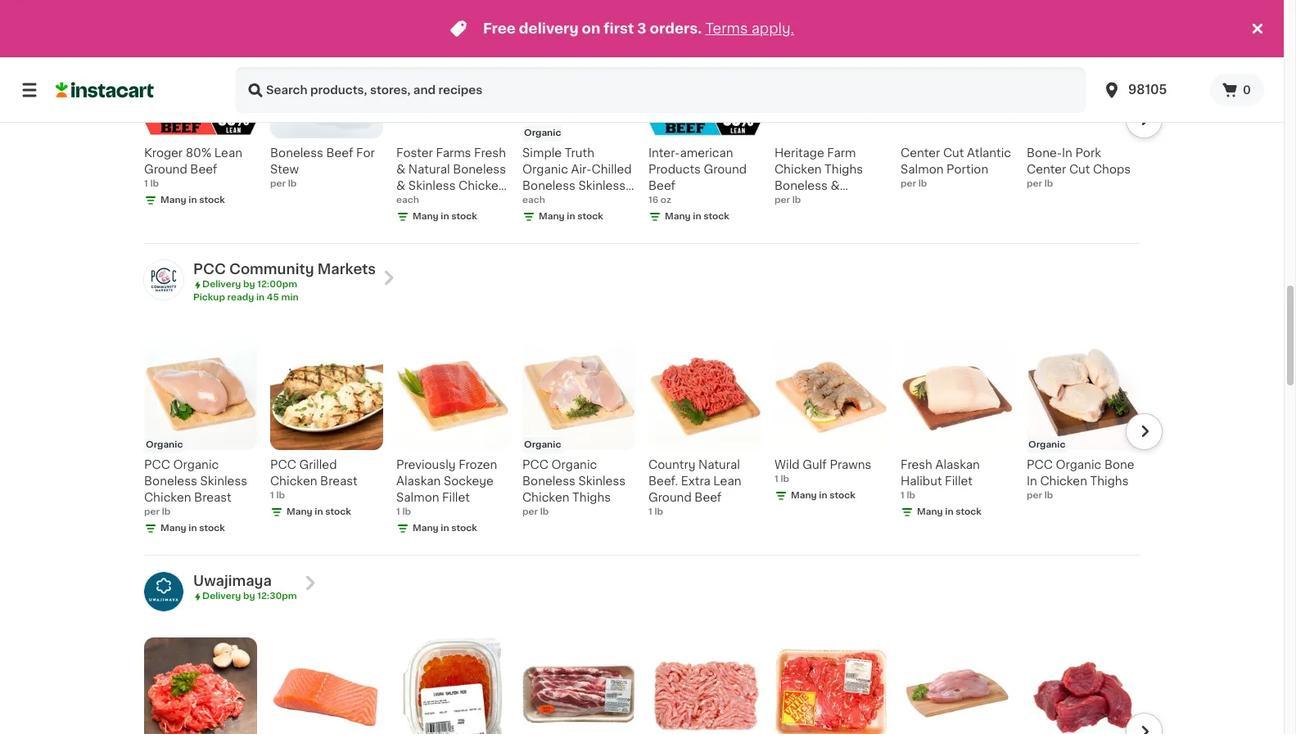 Task type: vqa. For each thing, say whether or not it's contained in the screenshot.
'PET'
no



Task type: locate. For each thing, give the bounding box(es) containing it.
fillets
[[437, 197, 471, 208]]

many in stock for simple truth organic air-chilled boneless skinless chicken breasts
[[539, 212, 603, 221]]

1 vertical spatial natural
[[699, 460, 740, 471]]

natural
[[408, 164, 450, 175], [699, 460, 740, 471]]

stock down "inter-american products ground beef 16 oz"
[[704, 212, 730, 221]]

by down uwajimaya
[[243, 592, 255, 601]]

thighs inside the pcc organic boneless skinless chicken thighs per lb
[[572, 492, 611, 504]]

pcc inside pcc organic bone in chicken thighs per lb
[[1027, 460, 1053, 471]]

in down the kroger 80% lean ground beef 1 lb
[[189, 196, 197, 205]]

1 delivery from the top
[[202, 280, 241, 289]]

many in stock down oz
[[665, 212, 730, 221]]

1 vertical spatial fillet
[[442, 492, 470, 504]]

fresh alaskan halibut fillet 1 lb
[[901, 460, 980, 501]]

1 horizontal spatial in
[[1062, 148, 1073, 159]]

1 horizontal spatial natural
[[699, 460, 740, 471]]

many in stock down previously frozen alaskan sockeye salmon fillet 1 lb
[[413, 524, 477, 533]]

1 horizontal spatial fresh
[[901, 460, 933, 471]]

many down pcc grilled chicken breast 1 lb
[[287, 508, 313, 517]]

1 vertical spatial item carousel region
[[121, 331, 1163, 549]]

1 horizontal spatial breast
[[320, 476, 358, 487]]

lb inside "wild gulf prawns 1 lb"
[[781, 475, 789, 484]]

alaskan
[[936, 460, 980, 471], [396, 476, 441, 487]]

pcc inside pcc grilled chicken breast 1 lb
[[270, 460, 296, 471]]

2 horizontal spatial breast
[[396, 197, 434, 208]]

many for simple truth organic air-chilled boneless skinless chicken breasts
[[539, 212, 565, 221]]

many in stock
[[161, 196, 225, 205], [413, 212, 477, 221], [539, 212, 603, 221], [665, 212, 730, 221], [791, 492, 856, 501], [287, 508, 351, 517], [917, 508, 982, 517], [161, 524, 225, 533], [413, 524, 477, 533]]

0 horizontal spatial cut
[[943, 148, 964, 159]]

beef inside "inter-american products ground beef 16 oz"
[[649, 180, 676, 192]]

many for pcc organic boneless skinless chicken breast
[[161, 524, 186, 533]]

chicken inside pcc grilled chicken breast 1 lb
[[270, 476, 317, 487]]

lean right extra
[[714, 476, 742, 487]]

in inside bone-in pork center cut chops per lb
[[1062, 148, 1073, 159]]

1 down kroger
[[144, 179, 148, 188]]

each left fillets
[[396, 196, 419, 205]]

organic inside simple truth organic air-chilled boneless skinless chicken breasts
[[522, 164, 568, 175]]

3 item carousel region from the top
[[121, 631, 1163, 735]]

heritage
[[775, 148, 824, 159]]

many down previously frozen alaskan sockeye salmon fillet 1 lb
[[413, 524, 439, 533]]

alaskan inside fresh alaskan halibut fillet 1 lb
[[936, 460, 980, 471]]

item carousel region containing pcc organic boneless skinless chicken breast
[[121, 331, 1163, 549]]

0 horizontal spatial ground
[[144, 164, 187, 175]]

by for 12:00pm
[[243, 280, 255, 289]]

pcc for pcc grilled chicken breast 1 lb
[[270, 460, 296, 471]]

chilled
[[592, 164, 632, 175]]

stock down fresh alaskan halibut fillet 1 lb
[[956, 508, 982, 517]]

0 vertical spatial fresh
[[474, 148, 506, 159]]

many for pcc grilled chicken breast
[[287, 508, 313, 517]]

1 inside "wild gulf prawns 1 lb"
[[775, 475, 779, 484]]

1 item carousel region from the top
[[121, 19, 1163, 237]]

1 horizontal spatial salmon
[[901, 164, 944, 175]]

salmon
[[901, 164, 944, 175], [396, 492, 439, 504]]

2 vertical spatial thighs
[[572, 492, 611, 504]]

fillet down sockeye
[[442, 492, 470, 504]]

lb
[[150, 179, 159, 188], [288, 179, 297, 188], [919, 179, 927, 188], [1045, 179, 1053, 188], [792, 196, 801, 205], [781, 475, 789, 484], [276, 492, 285, 501], [907, 492, 916, 501], [1045, 492, 1053, 501], [162, 508, 171, 517], [402, 508, 411, 517], [540, 508, 549, 517], [655, 508, 663, 517]]

many in stock down fresh alaskan halibut fillet 1 lb
[[917, 508, 982, 517]]

fillet inside fresh alaskan halibut fillet 1 lb
[[945, 476, 973, 487]]

skinless inside 'foster farms fresh & natural boneless & skinless chicken breast fillets'
[[408, 180, 456, 192]]

heritage farm chicken thighs boneless & skinless (6 8 per pack)
[[775, 148, 870, 225]]

1 vertical spatial salmon
[[396, 492, 439, 504]]

beef
[[326, 148, 353, 159], [190, 164, 217, 175], [649, 180, 676, 192], [695, 492, 722, 504]]

None search field
[[236, 67, 1086, 113]]

many in stock down pcc organic boneless skinless chicken breast per lb
[[161, 524, 225, 533]]

0 vertical spatial lean
[[214, 148, 242, 159]]

per inside the pcc organic boneless skinless chicken thighs per lb
[[522, 508, 538, 517]]

stock down the kroger 80% lean ground beef 1 lb
[[199, 196, 225, 205]]

ground down beef. at the right of the page
[[649, 492, 692, 504]]

stock down breasts
[[578, 212, 603, 221]]

pcc inside the pcc organic boneless skinless chicken thighs per lb
[[522, 460, 549, 471]]

lb inside the kroger 80% lean ground beef 1 lb
[[150, 179, 159, 188]]

2 by from the top
[[243, 592, 255, 601]]

1 horizontal spatial lean
[[714, 476, 742, 487]]

stock for fresh alaskan halibut fillet
[[956, 508, 982, 517]]

0 horizontal spatial salmon
[[396, 492, 439, 504]]

many down fillets
[[413, 212, 439, 221]]

boneless
[[270, 148, 323, 159], [453, 164, 506, 175], [522, 180, 576, 192], [775, 180, 828, 192], [144, 476, 197, 487], [522, 476, 576, 487]]

1 98105 button from the left
[[1093, 67, 1210, 113]]

1 vertical spatial in
[[1027, 476, 1038, 487]]

stock
[[199, 196, 225, 205], [451, 212, 477, 221], [578, 212, 603, 221], [704, 212, 730, 221], [830, 492, 856, 501], [325, 508, 351, 517], [956, 508, 982, 517], [199, 524, 225, 533], [451, 524, 477, 533]]

organic
[[524, 129, 561, 138], [522, 164, 568, 175], [146, 441, 183, 450], [524, 441, 561, 450], [1029, 441, 1066, 450], [173, 460, 219, 471], [551, 460, 597, 471], [1056, 460, 1102, 471]]

1 vertical spatial center
[[1027, 164, 1067, 175]]

delivery up pickup
[[202, 280, 241, 289]]

98105
[[1129, 84, 1167, 96]]

0 vertical spatial alaskan
[[936, 460, 980, 471]]

1 vertical spatial delivery
[[202, 592, 241, 601]]

1 inside pcc grilled chicken breast 1 lb
[[270, 492, 274, 501]]

pcc inside pcc organic boneless skinless chicken breast per lb
[[144, 460, 170, 471]]

salmon left portion
[[901, 164, 944, 175]]

in for prawns
[[819, 492, 828, 501]]

each
[[396, 196, 419, 205], [522, 196, 545, 205]]

lb inside fresh alaskan halibut fillet 1 lb
[[907, 492, 916, 501]]

per inside pcc organic boneless skinless chicken breast per lb
[[144, 508, 160, 517]]

0 horizontal spatial natural
[[408, 164, 450, 175]]

pickup
[[193, 293, 225, 302]]

0 vertical spatial item carousel region
[[121, 19, 1163, 237]]

2 vertical spatial breast
[[194, 492, 232, 504]]

0 vertical spatial natural
[[408, 164, 450, 175]]

beef left for
[[326, 148, 353, 159]]

0 horizontal spatial thighs
[[572, 492, 611, 504]]

ground inside country natural beef. extra lean ground beef 1 lb
[[649, 492, 692, 504]]

2 horizontal spatial ground
[[704, 164, 747, 175]]

many in stock down pcc grilled chicken breast 1 lb
[[287, 508, 351, 517]]

sockeye
[[444, 476, 494, 487]]

center cut atlantic salmon portion per lb
[[901, 148, 1011, 188]]

0 horizontal spatial alaskan
[[396, 476, 441, 487]]

many down pcc organic boneless skinless chicken breast per lb
[[161, 524, 186, 533]]

instacart logo image
[[56, 80, 154, 100]]

0 vertical spatial delivery
[[202, 280, 241, 289]]

lb inside the pcc organic boneless skinless chicken thighs per lb
[[540, 508, 549, 517]]

organic inside pcc organic boneless skinless chicken breast per lb
[[173, 460, 219, 471]]

many in stock for kroger 80% lean ground beef
[[161, 196, 225, 205]]

1 vertical spatial breast
[[320, 476, 358, 487]]

many in stock for inter-american products ground beef
[[665, 212, 730, 221]]

lean right 80%
[[214, 148, 242, 159]]

in down "inter-american products ground beef 16 oz"
[[693, 212, 701, 221]]

ground inside "inter-american products ground beef 16 oz"
[[704, 164, 747, 175]]

1 right pcc organic boneless skinless chicken breast per lb
[[270, 492, 274, 501]]

stock down fillets
[[451, 212, 477, 221]]

boneless inside the pcc organic boneless skinless chicken thighs per lb
[[522, 476, 576, 487]]

Search field
[[236, 67, 1086, 113]]

ground for american
[[704, 164, 747, 175]]

cut down pork
[[1069, 164, 1090, 175]]

per lb
[[775, 196, 801, 205]]

delivery by 12:00pm
[[202, 280, 297, 289]]

chicken inside pcc organic bone in chicken thighs per lb
[[1040, 476, 1088, 487]]

1 horizontal spatial cut
[[1069, 164, 1090, 175]]

0 horizontal spatial in
[[1027, 476, 1038, 487]]

0 vertical spatial salmon
[[901, 164, 944, 175]]

many in stock down fillets
[[413, 212, 477, 221]]

pcc for pcc organic bone in chicken thighs per lb
[[1027, 460, 1053, 471]]

item carousel region for pcc community markets
[[121, 331, 1163, 549]]

in down pcc grilled chicken breast 1 lb
[[315, 508, 323, 517]]

1 horizontal spatial fillet
[[945, 476, 973, 487]]

skinless inside simple truth organic air-chilled boneless skinless chicken breasts
[[579, 180, 626, 192]]

1
[[144, 179, 148, 188], [775, 475, 779, 484], [270, 492, 274, 501], [901, 492, 905, 501], [396, 508, 400, 517], [649, 508, 652, 517]]

ground
[[144, 164, 187, 175], [704, 164, 747, 175], [649, 492, 692, 504]]

stock down pcc organic boneless skinless chicken breast per lb
[[199, 524, 225, 533]]

1 vertical spatial cut
[[1069, 164, 1090, 175]]

ground for 80%
[[144, 164, 187, 175]]

fillet right halibut
[[945, 476, 973, 487]]

beef inside country natural beef. extra lean ground beef 1 lb
[[695, 492, 722, 504]]

many down simple truth organic air-chilled boneless skinless chicken breasts
[[539, 212, 565, 221]]

1 each from the left
[[396, 196, 419, 205]]

pcc for pcc organic boneless skinless chicken thighs per lb
[[522, 460, 549, 471]]

beef inside boneless beef for stew per lb
[[326, 148, 353, 159]]

bone-in pork center cut chops per lb
[[1027, 148, 1131, 188]]

boneless beef for stew per lb
[[270, 148, 375, 188]]

stock down previously frozen alaskan sockeye salmon fillet 1 lb
[[451, 524, 477, 533]]

organic inside the pcc organic boneless skinless chicken thighs per lb
[[551, 460, 597, 471]]

thighs inside heritage farm chicken thighs boneless & skinless (6 8 per pack)
[[825, 164, 863, 175]]

0 vertical spatial fillet
[[945, 476, 973, 487]]

0 horizontal spatial lean
[[214, 148, 242, 159]]

many down "wild gulf prawns 1 lb"
[[791, 492, 817, 501]]

cut inside "center cut atlantic salmon portion per lb"
[[943, 148, 964, 159]]

fresh
[[474, 148, 506, 159], [901, 460, 933, 471]]

limited time offer region
[[0, 0, 1248, 57]]

natural inside 'foster farms fresh & natural boneless & skinless chicken breast fillets'
[[408, 164, 450, 175]]

beef inside the kroger 80% lean ground beef 1 lb
[[190, 164, 217, 175]]

1 down previously
[[396, 508, 400, 517]]

1 horizontal spatial each
[[522, 196, 545, 205]]

pcc
[[193, 263, 226, 276], [144, 460, 170, 471], [270, 460, 296, 471], [522, 460, 549, 471], [1027, 460, 1053, 471]]

1 vertical spatial lean
[[714, 476, 742, 487]]

in down fresh alaskan halibut fillet 1 lb
[[945, 508, 954, 517]]

alaskan up halibut
[[936, 460, 980, 471]]

2 delivery from the top
[[202, 592, 241, 601]]

fresh up halibut
[[901, 460, 933, 471]]

many for foster farms fresh & natural boneless & skinless chicken breast fillets
[[413, 212, 439, 221]]

skinless inside the pcc organic boneless skinless chicken thighs per lb
[[579, 476, 626, 487]]

stock down "wild gulf prawns 1 lb"
[[830, 492, 856, 501]]

boneless inside simple truth organic air-chilled boneless skinless chicken breasts
[[522, 180, 576, 192]]

in left 45 in the top of the page
[[256, 293, 265, 302]]

country
[[649, 460, 696, 471]]

salmon inside previously frozen alaskan sockeye salmon fillet 1 lb
[[396, 492, 439, 504]]

many for kroger 80% lean ground beef
[[161, 196, 186, 205]]

chicken inside pcc organic boneless skinless chicken breast per lb
[[144, 492, 191, 504]]

many in stock down the kroger 80% lean ground beef 1 lb
[[161, 196, 225, 205]]

thighs
[[825, 164, 863, 175], [1090, 476, 1129, 487], [572, 492, 611, 504]]

0 horizontal spatial fillet
[[442, 492, 470, 504]]

center left atlantic in the right top of the page
[[901, 148, 940, 159]]

in down "wild gulf prawns 1 lb"
[[819, 492, 828, 501]]

thighs for pcc organic bone in chicken thighs
[[1090, 476, 1129, 487]]

0 horizontal spatial fresh
[[474, 148, 506, 159]]

stock for previously frozen alaskan sockeye salmon fillet
[[451, 524, 477, 533]]

natural down foster
[[408, 164, 450, 175]]

delivery
[[202, 280, 241, 289], [202, 592, 241, 601]]

in down pcc organic boneless skinless chicken breast per lb
[[189, 524, 197, 533]]

0 vertical spatial breast
[[396, 197, 434, 208]]

in for chicken
[[315, 508, 323, 517]]

center
[[901, 148, 940, 159], [1027, 164, 1067, 175]]

2 item carousel region from the top
[[121, 331, 1163, 549]]

many down oz
[[665, 212, 691, 221]]

per inside boneless beef for stew per lb
[[270, 179, 286, 188]]

in
[[189, 196, 197, 205], [441, 212, 449, 221], [567, 212, 575, 221], [693, 212, 701, 221], [256, 293, 265, 302], [819, 492, 828, 501], [315, 508, 323, 517], [945, 508, 954, 517], [189, 524, 197, 533], [441, 524, 449, 533]]

pcc for pcc organic boneless skinless chicken breast per lb
[[144, 460, 170, 471]]

stock down pcc grilled chicken breast 1 lb
[[325, 508, 351, 517]]

1 horizontal spatial ground
[[649, 492, 692, 504]]

0 vertical spatial thighs
[[825, 164, 863, 175]]

stock for wild gulf prawns
[[830, 492, 856, 501]]

delivery down uwajimaya
[[202, 592, 241, 601]]

1 by from the top
[[243, 280, 255, 289]]

2 vertical spatial item carousel region
[[121, 631, 1163, 735]]

in down previously frozen alaskan sockeye salmon fillet 1 lb
[[441, 524, 449, 533]]

1 vertical spatial alaskan
[[396, 476, 441, 487]]

natural up extra
[[699, 460, 740, 471]]

fresh right farms
[[474, 148, 506, 159]]

alaskan down previously
[[396, 476, 441, 487]]

chicken
[[775, 164, 822, 175], [459, 180, 506, 192], [522, 197, 570, 208], [270, 476, 317, 487], [1040, 476, 1088, 487], [144, 492, 191, 504], [522, 492, 570, 504]]

ready
[[227, 293, 254, 302]]

by up pickup ready in 45 min
[[243, 280, 255, 289]]

center down bone-
[[1027, 164, 1067, 175]]

chicken inside simple truth organic air-chilled boneless skinless chicken breasts
[[522, 197, 570, 208]]

2 each from the left
[[522, 196, 545, 205]]

on
[[582, 22, 601, 35]]

markets
[[318, 263, 376, 276]]

truth
[[565, 148, 595, 159]]

&
[[396, 164, 406, 175], [396, 180, 406, 192], [831, 180, 840, 192]]

boneless inside pcc organic boneless skinless chicken breast per lb
[[144, 476, 197, 487]]

cut
[[943, 148, 964, 159], [1069, 164, 1090, 175]]

0 vertical spatial by
[[243, 280, 255, 289]]

1 inside country natural beef. extra lean ground beef 1 lb
[[649, 508, 652, 517]]

1 down halibut
[[901, 492, 905, 501]]

boneless inside 'foster farms fresh & natural boneless & skinless chicken breast fillets'
[[453, 164, 506, 175]]

stock for kroger 80% lean ground beef
[[199, 196, 225, 205]]

& inside heritage farm chicken thighs boneless & skinless (6 8 per pack)
[[831, 180, 840, 192]]

1 vertical spatial thighs
[[1090, 476, 1129, 487]]

per inside "center cut atlantic salmon portion per lb"
[[901, 179, 916, 188]]

many
[[161, 196, 186, 205], [413, 212, 439, 221], [539, 212, 565, 221], [665, 212, 691, 221], [791, 492, 817, 501], [287, 508, 313, 517], [917, 508, 943, 517], [161, 524, 186, 533], [413, 524, 439, 533]]

bone-
[[1027, 148, 1062, 159]]

stock for inter-american products ground beef
[[704, 212, 730, 221]]

delivery
[[519, 22, 579, 35]]

1 down wild
[[775, 475, 779, 484]]

cut up portion
[[943, 148, 964, 159]]

many in stock down "wild gulf prawns 1 lb"
[[791, 492, 856, 501]]

beef up oz
[[649, 180, 676, 192]]

ground down american
[[704, 164, 747, 175]]

2 horizontal spatial thighs
[[1090, 476, 1129, 487]]

1 vertical spatial fresh
[[901, 460, 933, 471]]

0 vertical spatial in
[[1062, 148, 1073, 159]]

skinless
[[408, 180, 456, 192], [579, 180, 626, 192], [775, 197, 822, 208], [200, 476, 247, 487], [579, 476, 626, 487]]

fillet inside previously frozen alaskan sockeye salmon fillet 1 lb
[[442, 492, 470, 504]]

in
[[1062, 148, 1073, 159], [1027, 476, 1038, 487]]

many for inter-american products ground beef
[[665, 212, 691, 221]]

0 vertical spatial center
[[901, 148, 940, 159]]

by for 12:30pm
[[243, 592, 255, 601]]

0 horizontal spatial each
[[396, 196, 419, 205]]

frozen
[[459, 460, 497, 471]]

ground inside the kroger 80% lean ground beef 1 lb
[[144, 164, 187, 175]]

in for boneless
[[189, 524, 197, 533]]

many for previously frozen alaskan sockeye salmon fillet
[[413, 524, 439, 533]]

country natural beef. extra lean ground beef 1 lb
[[649, 460, 742, 517]]

lean
[[214, 148, 242, 159], [714, 476, 742, 487]]

1 down beef. at the right of the page
[[649, 508, 652, 517]]

each down simple
[[522, 196, 545, 205]]

many down the kroger 80% lean ground beef 1 lb
[[161, 196, 186, 205]]

beef down extra
[[695, 492, 722, 504]]

uwajimaya
[[193, 575, 272, 588]]

in down fillets
[[441, 212, 449, 221]]

farms
[[436, 148, 471, 159]]

many down halibut
[[917, 508, 943, 517]]

0 horizontal spatial center
[[901, 148, 940, 159]]

many in stock for pcc organic boneless skinless chicken breast
[[161, 524, 225, 533]]

fresh inside fresh alaskan halibut fillet 1 lb
[[901, 460, 933, 471]]

0 horizontal spatial breast
[[194, 492, 232, 504]]

thighs inside pcc organic bone in chicken thighs per lb
[[1090, 476, 1129, 487]]

1 horizontal spatial alaskan
[[936, 460, 980, 471]]

many in stock for foster farms fresh & natural boneless & skinless chicken breast fillets
[[413, 212, 477, 221]]

ground down kroger
[[144, 164, 187, 175]]

pcc grilled chicken breast 1 lb
[[270, 460, 358, 501]]

in for halibut
[[945, 508, 954, 517]]

delivery by 12:30pm
[[202, 592, 297, 601]]

lb inside country natural beef. extra lean ground beef 1 lb
[[655, 508, 663, 517]]

by
[[243, 280, 255, 289], [243, 592, 255, 601]]

pork
[[1076, 148, 1101, 159]]

0 vertical spatial cut
[[943, 148, 964, 159]]

breast inside pcc organic boneless skinless chicken breast per lb
[[194, 492, 232, 504]]

many in stock down breasts
[[539, 212, 603, 221]]

salmon down previously
[[396, 492, 439, 504]]

many for fresh alaskan halibut fillet
[[917, 508, 943, 517]]

item carousel region
[[121, 19, 1163, 237], [121, 331, 1163, 549], [121, 631, 1163, 735]]

1 horizontal spatial center
[[1027, 164, 1067, 175]]

many in stock for pcc grilled chicken breast
[[287, 508, 351, 517]]

1 vertical spatial by
[[243, 592, 255, 601]]

beef down 80%
[[190, 164, 217, 175]]

1 horizontal spatial thighs
[[825, 164, 863, 175]]



Task type: describe. For each thing, give the bounding box(es) containing it.
pcc organic boneless skinless chicken breast per lb
[[144, 460, 247, 517]]

pcc community markets
[[193, 263, 376, 276]]

organic inside pcc organic bone in chicken thighs per lb
[[1056, 460, 1102, 471]]

in for lean
[[189, 196, 197, 205]]

foster
[[396, 148, 433, 159]]

min
[[281, 293, 299, 302]]

stock for pcc grilled chicken breast
[[325, 508, 351, 517]]

skinless inside heritage farm chicken thighs boneless & skinless (6 8 per pack)
[[775, 197, 822, 208]]

boneless inside boneless beef for stew per lb
[[270, 148, 323, 159]]

in for products
[[693, 212, 701, 221]]

previously
[[396, 460, 456, 471]]

pcc organic bone in chicken thighs per lb
[[1027, 460, 1135, 501]]

1 inside the kroger 80% lean ground beef 1 lb
[[144, 179, 148, 188]]

chicken inside heritage farm chicken thighs boneless & skinless (6 8 per pack)
[[775, 164, 822, 175]]

extra
[[681, 476, 711, 487]]

chops
[[1093, 164, 1131, 175]]

pack)
[[775, 213, 807, 225]]

chicken inside the pcc organic boneless skinless chicken thighs per lb
[[522, 492, 570, 504]]

apply.
[[752, 22, 794, 35]]

inter-
[[649, 148, 680, 159]]

lean inside the kroger 80% lean ground beef 1 lb
[[214, 148, 242, 159]]

bone
[[1105, 460, 1135, 471]]

prawns
[[830, 460, 872, 471]]

center inside "center cut atlantic salmon portion per lb"
[[901, 148, 940, 159]]

center inside bone-in pork center cut chops per lb
[[1027, 164, 1067, 175]]

45
[[267, 293, 279, 302]]

chicken inside 'foster farms fresh & natural boneless & skinless chicken breast fillets'
[[459, 180, 506, 192]]

stock for simple truth organic air-chilled boneless skinless chicken breasts
[[578, 212, 603, 221]]

boneless inside heritage farm chicken thighs boneless & skinless (6 8 per pack)
[[775, 180, 828, 192]]

fresh inside 'foster farms fresh & natural boneless & skinless chicken breast fillets'
[[474, 148, 506, 159]]

air-
[[571, 164, 592, 175]]

beef.
[[649, 476, 678, 487]]

in inside pcc organic bone in chicken thighs per lb
[[1027, 476, 1038, 487]]

farm
[[827, 148, 856, 159]]

portion
[[947, 164, 989, 175]]

(6
[[825, 197, 837, 208]]

terms
[[705, 22, 748, 35]]

lean inside country natural beef. extra lean ground beef 1 lb
[[714, 476, 742, 487]]

foster farms fresh & natural boneless & skinless chicken breast fillets
[[396, 148, 506, 208]]

lb inside pcc grilled chicken breast 1 lb
[[276, 492, 285, 501]]

simple truth organic air-chilled boneless skinless chicken breasts
[[522, 148, 632, 208]]

pcc organic boneless skinless chicken thighs per lb
[[522, 460, 626, 517]]

pcc for pcc community markets
[[193, 263, 226, 276]]

free delivery on first 3 orders. terms apply.
[[483, 22, 794, 35]]

kroger
[[144, 148, 183, 159]]

delivery for delivery by 12:30pm
[[202, 592, 241, 601]]

per
[[850, 197, 870, 208]]

gulf
[[803, 460, 827, 471]]

each for skinless
[[396, 196, 419, 205]]

free
[[483, 22, 516, 35]]

each for chicken
[[522, 196, 545, 205]]

salmon inside "center cut atlantic salmon portion per lb"
[[901, 164, 944, 175]]

inter-american products ground beef 16 oz
[[649, 148, 747, 205]]

for
[[356, 148, 375, 159]]

previously frozen alaskan sockeye salmon fillet 1 lb
[[396, 460, 497, 517]]

breast inside 'foster farms fresh & natural boneless & skinless chicken breast fillets'
[[396, 197, 434, 208]]

atlantic
[[967, 148, 1011, 159]]

oz
[[661, 196, 672, 205]]

3
[[637, 22, 647, 35]]

uwajimaya image
[[144, 573, 183, 612]]

american
[[680, 148, 733, 159]]

item carousel region containing kroger 80% lean ground beef
[[121, 19, 1163, 237]]

thighs for pcc organic boneless skinless chicken thighs
[[572, 492, 611, 504]]

many in stock for fresh alaskan halibut fillet
[[917, 508, 982, 517]]

products
[[649, 164, 701, 175]]

lb inside previously frozen alaskan sockeye salmon fillet 1 lb
[[402, 508, 411, 517]]

cut inside bone-in pork center cut chops per lb
[[1069, 164, 1090, 175]]

1 inside previously frozen alaskan sockeye salmon fillet 1 lb
[[396, 508, 400, 517]]

halibut
[[901, 476, 942, 487]]

lb inside bone-in pork center cut chops per lb
[[1045, 179, 1053, 188]]

orders.
[[650, 22, 702, 35]]

wild gulf prawns 1 lb
[[775, 460, 872, 484]]

many in stock for previously frozen alaskan sockeye salmon fillet
[[413, 524, 477, 533]]

skinless inside pcc organic boneless skinless chicken breast per lb
[[200, 476, 247, 487]]

pickup ready in 45 min
[[193, 293, 299, 302]]

wild
[[775, 460, 800, 471]]

1 inside fresh alaskan halibut fillet 1 lb
[[901, 492, 905, 501]]

kroger 80% lean ground beef 1 lb
[[144, 148, 242, 188]]

breast inside pcc grilled chicken breast 1 lb
[[320, 476, 358, 487]]

delivery for delivery by 12:00pm
[[202, 280, 241, 289]]

0 button
[[1210, 74, 1264, 106]]

0
[[1243, 84, 1251, 96]]

grilled
[[299, 460, 337, 471]]

simple
[[522, 148, 562, 159]]

lb inside pcc organic boneless skinless chicken breast per lb
[[162, 508, 171, 517]]

per inside bone-in pork center cut chops per lb
[[1027, 179, 1043, 188]]

community
[[229, 263, 314, 276]]

12:30pm
[[257, 592, 297, 601]]

lb inside "center cut atlantic salmon portion per lb"
[[919, 179, 927, 188]]

stock for foster farms fresh & natural boneless & skinless chicken breast fillets
[[451, 212, 477, 221]]

breasts
[[572, 197, 616, 208]]

2 98105 button from the left
[[1102, 67, 1201, 113]]

per inside pcc organic bone in chicken thighs per lb
[[1027, 492, 1043, 501]]

8
[[840, 197, 847, 208]]

stock for pcc organic boneless skinless chicken breast
[[199, 524, 225, 533]]

many for wild gulf prawns
[[791, 492, 817, 501]]

pcc community markets image
[[144, 261, 183, 300]]

80%
[[186, 148, 211, 159]]

item carousel region for uwajimaya
[[121, 631, 1163, 735]]

stew
[[270, 164, 299, 175]]

alaskan inside previously frozen alaskan sockeye salmon fillet 1 lb
[[396, 476, 441, 487]]

in down breasts
[[567, 212, 575, 221]]

natural inside country natural beef. extra lean ground beef 1 lb
[[699, 460, 740, 471]]

lb inside pcc organic bone in chicken thighs per lb
[[1045, 492, 1053, 501]]

many in stock for wild gulf prawns
[[791, 492, 856, 501]]

12:00pm
[[257, 280, 297, 289]]

terms apply. link
[[705, 22, 794, 35]]

lb inside boneless beef for stew per lb
[[288, 179, 297, 188]]

in for alaskan
[[441, 524, 449, 533]]

16
[[649, 196, 659, 205]]

first
[[604, 22, 634, 35]]



